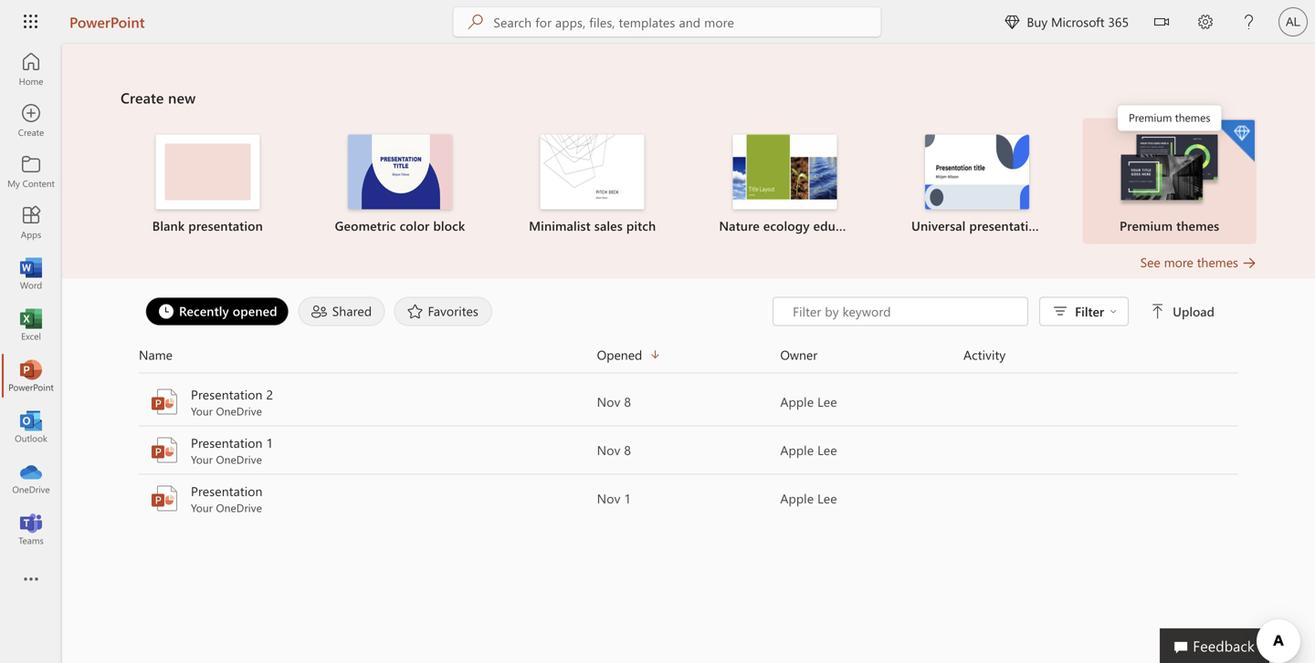 Task type: vqa. For each thing, say whether or not it's contained in the screenshot.
rightmost the
no



Task type: describe. For each thing, give the bounding box(es) containing it.
feedback button
[[1160, 629, 1269, 664]]

opened
[[233, 303, 277, 320]]

minimalist sales pitch element
[[507, 135, 678, 235]]

new
[[168, 88, 196, 107]]

al
[[1286, 15, 1300, 29]]

microsoft
[[1051, 13, 1105, 30]]

displaying 3 out of 8 files. status
[[773, 297, 1218, 326]]

2
[[266, 386, 273, 403]]

tab list inside create new "main content"
[[141, 297, 773, 326]]

favorites tab
[[389, 297, 497, 326]]

my content image
[[22, 163, 40, 181]]

minimalist
[[529, 217, 591, 234]]

apple for presentation 1
[[780, 442, 814, 459]]

recently opened element
[[145, 297, 289, 326]]

see more themes
[[1140, 254, 1238, 271]]

outlook image
[[22, 418, 40, 437]]

universal
[[911, 217, 966, 234]]

premium themes image
[[1117, 135, 1222, 208]]

0 vertical spatial powerpoint image
[[22, 367, 40, 385]]

activity, column 4 of 4 column header
[[963, 345, 1238, 366]]

premium themes inside premium themes element
[[1120, 217, 1219, 234]]

nov for presentation 2
[[597, 394, 620, 411]]

 button
[[1140, 0, 1184, 47]]

blank presentation
[[152, 217, 263, 234]]

365
[[1108, 13, 1129, 30]]

blank
[[152, 217, 185, 234]]

word image
[[22, 265, 40, 283]]

name presentation 2 cell
[[139, 386, 597, 419]]

apple for presentation 2
[[780, 394, 814, 411]]

geometric color block image
[[348, 135, 452, 210]]

pitch
[[626, 217, 656, 234]]

lee for presentation
[[817, 490, 837, 507]]

nature ecology education photo presentation image
[[733, 135, 837, 210]]

owner button
[[780, 345, 963, 366]]

presentation for 1
[[191, 435, 263, 452]]

geometric color block element
[[315, 135, 485, 235]]

color
[[400, 217, 430, 234]]

powerpoint image for presentation 2
[[150, 388, 179, 417]]

create image
[[22, 111, 40, 130]]

nov for presentation
[[597, 490, 620, 507]]

apple lee for presentation 2
[[780, 394, 837, 411]]

8 for 2
[[624, 394, 631, 411]]

recently opened
[[179, 303, 277, 320]]

teams image
[[22, 521, 40, 539]]

presentation for your
[[191, 483, 263, 500]]

powerpoint
[[69, 12, 145, 32]]

powerpoint banner
[[0, 0, 1315, 47]]

onedrive for 2
[[216, 404, 262, 419]]

apple lee for presentation 1
[[780, 442, 837, 459]]

onedrive for 1
[[216, 453, 262, 467]]

sales
[[594, 217, 623, 234]]

create
[[121, 88, 164, 107]]

blank presentation element
[[122, 135, 293, 235]]

premium themes tooltip
[[1118, 105, 1221, 131]]

presentation for blank presentation
[[188, 217, 263, 234]]

powerpoint image
[[150, 436, 179, 465]]

premium themes inside premium themes tooltip
[[1129, 110, 1211, 125]]

minimalist sales pitch image
[[540, 135, 644, 210]]

filter
[[1075, 303, 1104, 320]]


[[1154, 15, 1169, 29]]

universal presentation image
[[925, 135, 1029, 210]]

buy
[[1027, 13, 1048, 30]]

nov 8 for presentation 2
[[597, 394, 631, 411]]

shared element
[[298, 297, 385, 326]]

recently opened tab
[[141, 297, 294, 326]]

excel image
[[22, 316, 40, 334]]



Task type: locate. For each thing, give the bounding box(es) containing it.
name presentation cell
[[139, 483, 597, 516]]

3 onedrive from the top
[[216, 501, 262, 516]]

 upload
[[1151, 303, 1215, 320]]

1 onedrive from the top
[[216, 404, 262, 419]]

apple lee
[[780, 394, 837, 411], [780, 442, 837, 459], [780, 490, 837, 507]]

list
[[121, 118, 1257, 253]]

your for presentation 1
[[191, 453, 213, 467]]


[[1151, 305, 1165, 319]]

nov for presentation 1
[[597, 442, 620, 459]]

themes inside tooltip
[[1175, 110, 1211, 125]]

1 vertical spatial 1
[[624, 490, 631, 507]]

1 inside the presentation 1 your onedrive
[[266, 435, 273, 452]]

0 vertical spatial lee
[[817, 394, 837, 411]]

your right powerpoint icon
[[191, 453, 213, 467]]

premium inside tooltip
[[1129, 110, 1172, 125]]

lee for presentation 1
[[817, 442, 837, 459]]

name presentation 1 cell
[[139, 434, 597, 467]]

0 vertical spatial apple lee
[[780, 394, 837, 411]]

1 horizontal spatial presentation
[[969, 217, 1044, 234]]

favorites element
[[394, 297, 492, 326]]

 buy microsoft 365
[[1005, 13, 1129, 30]]

home image
[[22, 60, 40, 79]]

0 vertical spatial themes
[[1175, 110, 1211, 125]]

premium templates diamond image
[[1213, 120, 1255, 162]]

1 vertical spatial powerpoint image
[[150, 388, 179, 417]]

None search field
[[453, 7, 881, 37]]

themes up see more themes button
[[1176, 217, 1219, 234]]

owner
[[780, 347, 817, 363]]

lee
[[817, 394, 837, 411], [817, 442, 837, 459], [817, 490, 837, 507]]

2 nov 8 from the top
[[597, 442, 631, 459]]

lee for presentation 2
[[817, 394, 837, 411]]

premium themes up more
[[1120, 217, 1219, 234]]

universal presentation element
[[892, 135, 1062, 235]]

1 horizontal spatial 1
[[624, 490, 631, 507]]

list containing blank presentation
[[121, 118, 1257, 253]]

1 nov from the top
[[597, 394, 620, 411]]

1 lee from the top
[[817, 394, 837, 411]]

presentation
[[188, 217, 263, 234], [969, 217, 1044, 234]]

0 vertical spatial your
[[191, 404, 213, 419]]

powerpoint image
[[22, 367, 40, 385], [150, 388, 179, 417], [150, 484, 179, 514]]

onedrive down the presentation 1 your onedrive
[[216, 501, 262, 516]]

1 your from the top
[[191, 404, 213, 419]]

1 vertical spatial premium
[[1120, 217, 1173, 234]]

row inside create new "main content"
[[139, 345, 1238, 374]]

powerpoint image inside name presentation cell
[[150, 484, 179, 514]]

premium themes
[[1129, 110, 1211, 125], [1120, 217, 1219, 234]]

powerpoint image down excel image on the left of page
[[22, 367, 40, 385]]

list inside create new "main content"
[[121, 118, 1257, 253]]

nature ecology education photo presentation element
[[700, 135, 870, 235]]

opened
[[597, 347, 642, 363]]

1 vertical spatial onedrive
[[216, 453, 262, 467]]

onedrive up the presentation 1 your onedrive
[[216, 404, 262, 419]]

your
[[191, 404, 213, 419], [191, 453, 213, 467], [191, 501, 213, 516]]

2 vertical spatial presentation
[[191, 483, 263, 500]]

apple lee for presentation
[[780, 490, 837, 507]]

onedrive up presentation your onedrive
[[216, 453, 262, 467]]

themes
[[1175, 110, 1211, 125], [1176, 217, 1219, 234], [1197, 254, 1238, 271]]

recently
[[179, 303, 229, 320]]

1 vertical spatial 8
[[624, 442, 631, 459]]

2 vertical spatial powerpoint image
[[150, 484, 179, 514]]

2 vertical spatial apple
[[780, 490, 814, 507]]

navigation
[[0, 44, 62, 555]]

1 vertical spatial themes
[[1176, 217, 1219, 234]]

your inside the presentation 2 your onedrive
[[191, 404, 213, 419]]

0 horizontal spatial 1
[[266, 435, 273, 452]]

8 up nov 1
[[624, 442, 631, 459]]

premium themes element
[[1084, 120, 1255, 235]]

2 vertical spatial your
[[191, 501, 213, 516]]

al button
[[1271, 0, 1315, 44]]

powerpoint image down the name
[[150, 388, 179, 417]]

tab list containing recently opened
[[141, 297, 773, 326]]

your inside presentation your onedrive
[[191, 501, 213, 516]]

presentation down the presentation 2 your onedrive
[[191, 435, 263, 452]]

premium inside create new "main content"
[[1120, 217, 1173, 234]]

themes inside button
[[1197, 254, 1238, 271]]

1 apple lee from the top
[[780, 394, 837, 411]]

nov 8 up nov 1
[[597, 442, 631, 459]]

shared tab
[[294, 297, 389, 326]]

nov 8
[[597, 394, 631, 411], [597, 442, 631, 459]]

2 apple from the top
[[780, 442, 814, 459]]

1 presentation from the left
[[188, 217, 263, 234]]

1 for presentation 1 your onedrive
[[266, 435, 273, 452]]

block
[[433, 217, 465, 234]]

3 apple lee from the top
[[780, 490, 837, 507]]

your up the presentation 1 your onedrive
[[191, 404, 213, 419]]

activity
[[963, 347, 1006, 363]]

0 vertical spatial 1
[[266, 435, 273, 452]]

premium up the premium themes image
[[1129, 110, 1172, 125]]

presentation for universal presentation
[[969, 217, 1044, 234]]


[[1005, 15, 1020, 29]]

presentation down the universal presentation image
[[969, 217, 1044, 234]]

3 presentation from the top
[[191, 483, 263, 500]]

2 nov from the top
[[597, 442, 620, 459]]

2 8 from the top
[[624, 442, 631, 459]]

onedrive image
[[22, 469, 40, 488]]

1 nov 8 from the top
[[597, 394, 631, 411]]

0 vertical spatial 8
[[624, 394, 631, 411]]

1 vertical spatial nov 8
[[597, 442, 631, 459]]

1 vertical spatial presentation
[[191, 435, 263, 452]]

nov 8 down opened
[[597, 394, 631, 411]]

1 8 from the top
[[624, 394, 631, 411]]

3 apple from the top
[[780, 490, 814, 507]]

0 vertical spatial onedrive
[[216, 404, 262, 419]]

themes left premium templates diamond icon
[[1175, 110, 1211, 125]]

3 lee from the top
[[817, 490, 837, 507]]

1 vertical spatial premium themes
[[1120, 217, 1219, 234]]

create new main content
[[62, 44, 1315, 524]]

apple
[[780, 394, 814, 411], [780, 442, 814, 459], [780, 490, 814, 507]]

0 vertical spatial presentation
[[191, 386, 263, 403]]

2 presentation from the top
[[191, 435, 263, 452]]

minimalist sales pitch
[[529, 217, 656, 234]]

create new
[[121, 88, 196, 107]]

nov
[[597, 394, 620, 411], [597, 442, 620, 459], [597, 490, 620, 507]]

2 vertical spatial onedrive
[[216, 501, 262, 516]]

your down the presentation 1 your onedrive
[[191, 501, 213, 516]]

more
[[1164, 254, 1193, 271]]

onedrive inside presentation your onedrive
[[216, 501, 262, 516]]

geometric color block
[[335, 217, 465, 234]]

geometric
[[335, 217, 396, 234]]

onedrive inside the presentation 2 your onedrive
[[216, 404, 262, 419]]

2 apple lee from the top
[[780, 442, 837, 459]]

powerpoint image inside name presentation 2 cell
[[150, 388, 179, 417]]

1 vertical spatial lee
[[817, 442, 837, 459]]

nov 1
[[597, 490, 631, 507]]

presentation inside universal presentation element
[[969, 217, 1044, 234]]

apps image
[[22, 214, 40, 232]]

0 vertical spatial premium
[[1129, 110, 1172, 125]]

shared
[[332, 303, 372, 320]]

filter 
[[1075, 303, 1117, 320]]

opened button
[[597, 345, 780, 366]]

premium up see on the right of the page
[[1120, 217, 1173, 234]]

2 vertical spatial nov
[[597, 490, 620, 507]]

3 your from the top
[[191, 501, 213, 516]]

see more themes button
[[1140, 253, 1257, 272]]

1 vertical spatial apple
[[780, 442, 814, 459]]

onedrive inside the presentation 1 your onedrive
[[216, 453, 262, 467]]

3 nov from the top
[[597, 490, 620, 507]]

universal presentation
[[911, 217, 1044, 234]]

2 presentation from the left
[[969, 217, 1044, 234]]

name
[[139, 347, 173, 363]]

favorites
[[428, 303, 479, 320]]

row containing name
[[139, 345, 1238, 374]]

2 onedrive from the top
[[216, 453, 262, 467]]

1 presentation from the top
[[191, 386, 263, 403]]

presentation inside the presentation 1 your onedrive
[[191, 435, 263, 452]]

presentation your onedrive
[[191, 483, 263, 516]]

1 vertical spatial nov
[[597, 442, 620, 459]]

feedback
[[1193, 637, 1255, 656]]

presentation inside the blank presentation "element"
[[188, 217, 263, 234]]

themes right more
[[1197, 254, 1238, 271]]

onedrive
[[216, 404, 262, 419], [216, 453, 262, 467], [216, 501, 262, 516]]

Search box. Suggestions appear as you type. search field
[[494, 7, 881, 37]]

2 your from the top
[[191, 453, 213, 467]]

powerpoint image down powerpoint icon
[[150, 484, 179, 514]]

2 vertical spatial lee
[[817, 490, 837, 507]]

your inside the presentation 1 your onedrive
[[191, 453, 213, 467]]

presentation down the presentation 1 your onedrive
[[191, 483, 263, 500]]

see
[[1140, 254, 1161, 271]]

presentation inside the presentation 2 your onedrive
[[191, 386, 263, 403]]

0 horizontal spatial presentation
[[188, 217, 263, 234]]

8 down opened
[[624, 394, 631, 411]]

tab list
[[141, 297, 773, 326]]

1
[[266, 435, 273, 452], [624, 490, 631, 507]]

presentation left '2'
[[191, 386, 263, 403]]

0 vertical spatial apple
[[780, 394, 814, 411]]

2 vertical spatial themes
[[1197, 254, 1238, 271]]

premium
[[1129, 110, 1172, 125], [1120, 217, 1173, 234]]

1 vertical spatial apple lee
[[780, 442, 837, 459]]

1 apple from the top
[[780, 394, 814, 411]]

themes inside list
[[1176, 217, 1219, 234]]

Filter by keyword text field
[[791, 303, 1018, 321]]

premium themes up the premium themes image
[[1129, 110, 1211, 125]]

your for presentation 2
[[191, 404, 213, 419]]

presentation 2 your onedrive
[[191, 386, 273, 419]]

presentation for 2
[[191, 386, 263, 403]]

presentation
[[191, 386, 263, 403], [191, 435, 263, 452], [191, 483, 263, 500]]

upload
[[1173, 303, 1215, 320]]

row
[[139, 345, 1238, 374]]

0 vertical spatial nov 8
[[597, 394, 631, 411]]

apple for presentation
[[780, 490, 814, 507]]

8
[[624, 394, 631, 411], [624, 442, 631, 459]]

2 vertical spatial apple lee
[[780, 490, 837, 507]]

name button
[[139, 345, 597, 366]]

presentation 1 your onedrive
[[191, 435, 273, 467]]

8 for 1
[[624, 442, 631, 459]]


[[1110, 308, 1117, 316]]

2 lee from the top
[[817, 442, 837, 459]]

presentation right the blank
[[188, 217, 263, 234]]

powerpoint image for presentation
[[150, 484, 179, 514]]

1 vertical spatial your
[[191, 453, 213, 467]]

0 vertical spatial premium themes
[[1129, 110, 1211, 125]]

nov 8 for presentation 1
[[597, 442, 631, 459]]

0 vertical spatial nov
[[597, 394, 620, 411]]

1 for nov 1
[[624, 490, 631, 507]]

view more apps image
[[22, 572, 40, 590]]



